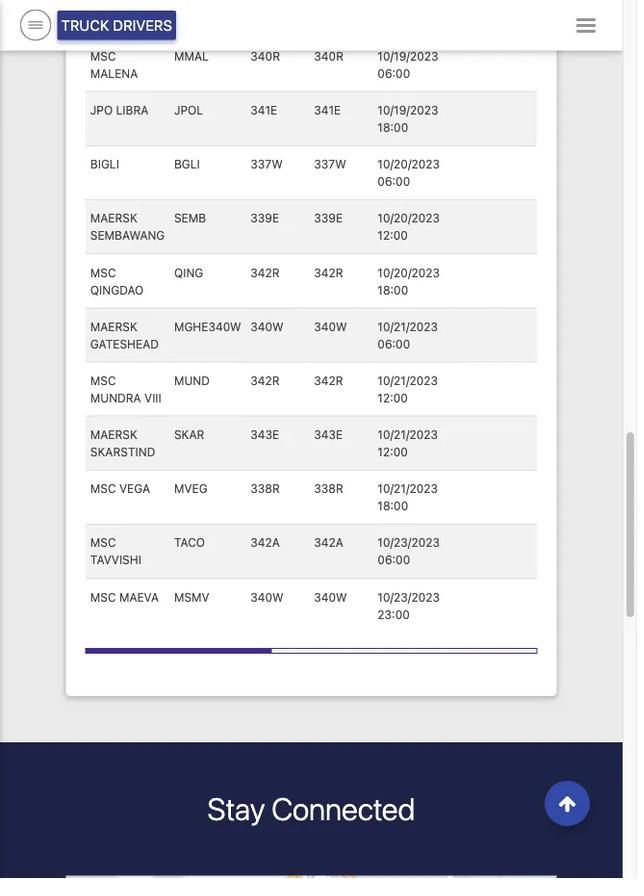 Task type: vqa. For each thing, say whether or not it's contained in the screenshot.


Task type: locate. For each thing, give the bounding box(es) containing it.
06:00 up 10/19/2023 18:00
[[378, 67, 410, 81]]

2 10/19/2023 from the top
[[378, 104, 439, 118]]

1 10/19/2023 from the top
[[378, 50, 439, 64]]

0 vertical spatial 10/23/2023
[[378, 537, 440, 551]]

1 vertical spatial 12:00
[[378, 392, 408, 406]]

337w right bgli
[[250, 158, 283, 172]]

libra
[[116, 104, 148, 118]]

0 horizontal spatial 342a
[[250, 537, 280, 551]]

1 06:00 from the top
[[378, 67, 410, 81]]

340r
[[250, 50, 280, 64], [314, 50, 344, 64]]

0 vertical spatial maersk
[[90, 213, 137, 226]]

10/20/2023 18:00
[[378, 267, 440, 298]]

12:00 up 10/20/2023 18:00 in the right of the page
[[378, 230, 408, 243]]

truck drivers link
[[57, 11, 176, 40]]

10/20/2023 down 10/20/2023 06:00
[[378, 213, 440, 226]]

18:00 for 10/21/2023 18:00
[[378, 501, 408, 514]]

10/20/2023 for 12:00
[[378, 213, 440, 226]]

2 337w from the left
[[314, 158, 346, 172]]

3 12:00 from the top
[[378, 447, 408, 460]]

1 vertical spatial 18:00
[[378, 284, 408, 298]]

1 338r from the left
[[250, 483, 280, 497]]

msc for msc maeva
[[90, 592, 116, 605]]

342a right taco at the bottom of page
[[250, 537, 280, 551]]

msc inside msc brittany
[[90, 0, 116, 9]]

mveg
[[174, 483, 207, 497]]

msc up mundra at the left top of the page
[[90, 375, 116, 389]]

06:00 inside 10/20/2023 06:00
[[378, 176, 410, 189]]

1 12:00 from the top
[[378, 230, 408, 243]]

1 horizontal spatial 342a
[[314, 537, 343, 551]]

4 10/21/2023 from the top
[[378, 483, 438, 497]]

msc up malena
[[90, 50, 116, 64]]

10/21/2023
[[378, 321, 438, 334], [378, 375, 438, 389], [378, 429, 438, 443], [378, 483, 438, 497]]

2 10/21/2023 from the top
[[378, 375, 438, 389]]

2 msc from the top
[[90, 50, 116, 64]]

10/21/2023 12:00 down 10/21/2023 06:00
[[378, 375, 438, 406]]

msc for msc tavvishi
[[90, 537, 116, 551]]

06:00 inside 10/23/2023 06:00
[[378, 555, 410, 568]]

drivers
[[113, 17, 172, 34]]

7 msc from the top
[[90, 592, 116, 605]]

maersk inside maersk skarstind
[[90, 429, 137, 443]]

2 06:00 from the top
[[378, 176, 410, 189]]

10/20/2023
[[378, 158, 440, 172], [378, 213, 440, 226], [378, 267, 440, 280]]

maersk
[[90, 213, 137, 226], [90, 321, 137, 334], [90, 429, 137, 443]]

1 vertical spatial 10/23/2023
[[378, 592, 440, 605]]

2 10/23/2023 from the top
[[378, 592, 440, 605]]

2 vertical spatial 10/20/2023
[[378, 267, 440, 280]]

3 06:00 from the top
[[378, 338, 410, 352]]

1 horizontal spatial 337w
[[314, 158, 346, 172]]

2 vertical spatial maersk
[[90, 429, 137, 443]]

338r right mveg
[[250, 483, 280, 497]]

341e right the jpol
[[250, 104, 277, 118]]

10/23/2023 23:00
[[378, 592, 440, 622]]

msc up tavvishi
[[90, 537, 116, 551]]

1 vertical spatial maersk
[[90, 321, 137, 334]]

10/21/2023 06:00
[[378, 321, 438, 352]]

vega
[[119, 483, 150, 497]]

12:00
[[378, 230, 408, 243], [378, 392, 408, 406], [378, 447, 408, 460]]

2 339e from the left
[[314, 213, 343, 226]]

4 06:00 from the top
[[378, 555, 410, 568]]

1 340r from the left
[[250, 50, 280, 64]]

1 vertical spatial 10/20/2023
[[378, 213, 440, 226]]

msc for msc vega
[[90, 483, 116, 497]]

tavvishi
[[90, 555, 141, 568]]

0 horizontal spatial 338r
[[250, 483, 280, 497]]

340w right mghe340w
[[250, 321, 283, 334]]

337w
[[250, 158, 283, 172], [314, 158, 346, 172]]

1 10/20/2023 from the top
[[378, 158, 440, 172]]

maersk up sembawang
[[90, 213, 137, 226]]

1 10/23/2023 from the top
[[378, 537, 440, 551]]

1 maersk from the top
[[90, 213, 137, 226]]

taco
[[174, 537, 205, 551]]

viii
[[144, 392, 161, 406]]

msc brittany
[[90, 0, 146, 27]]

msc qingdao
[[90, 267, 143, 298]]

1 msc from the top
[[90, 0, 116, 9]]

342a
[[250, 537, 280, 551], [314, 537, 343, 551]]

340w
[[250, 321, 283, 334], [314, 321, 347, 334], [250, 592, 283, 605], [314, 592, 347, 605]]

18:00 inside 10/20/2023 18:00
[[378, 284, 408, 298]]

10/21/2023 18:00
[[378, 483, 438, 514]]

mghe340w
[[174, 321, 241, 334]]

3 10/20/2023 from the top
[[378, 267, 440, 280]]

1 10/21/2023 12:00 from the top
[[378, 375, 438, 406]]

4 msc from the top
[[90, 375, 116, 389]]

msc left vega
[[90, 483, 116, 497]]

maersk inside maersk sembawang semb
[[90, 213, 137, 226]]

10/23/2023 up "23:00"
[[378, 592, 440, 605]]

12:00 up 10/21/2023 18:00
[[378, 447, 408, 460]]

18:00 inside 10/21/2023 18:00
[[378, 501, 408, 514]]

qing
[[174, 267, 203, 280]]

06:00 up 10/20/2023 12:00 on the right of page
[[378, 176, 410, 189]]

msc up brittany
[[90, 0, 116, 9]]

10/19/2023 06:00
[[378, 50, 439, 81]]

1 horizontal spatial 340r
[[314, 50, 344, 64]]

3 18:00 from the top
[[378, 501, 408, 514]]

msc for msc mundra viii
[[90, 375, 116, 389]]

5 msc from the top
[[90, 483, 116, 497]]

6 msc from the top
[[90, 537, 116, 551]]

gateshead
[[90, 338, 158, 352]]

10/21/2023 12:00
[[378, 375, 438, 406], [378, 429, 438, 460]]

2 12:00 from the top
[[378, 392, 408, 406]]

10/23/2023 for 06:00
[[378, 537, 440, 551]]

12:00 for 343e
[[378, 447, 408, 460]]

truck
[[61, 17, 109, 34]]

0 vertical spatial 10/20/2023
[[378, 158, 440, 172]]

maersk for maersk gateshead
[[90, 321, 137, 334]]

23:00
[[378, 609, 410, 622]]

bgli
[[174, 158, 200, 172]]

10/23/2023 06:00
[[378, 537, 440, 568]]

10/20/2023 down 10/20/2023 12:00 on the right of page
[[378, 267, 440, 280]]

1 10/21/2023 from the top
[[378, 321, 438, 334]]

341e
[[250, 104, 277, 118], [314, 104, 341, 118]]

maersk up skarstind
[[90, 429, 137, 443]]

0 horizontal spatial 341e
[[250, 104, 277, 118]]

10/21/2023 up 10/23/2023 06:00 at the bottom right
[[378, 483, 438, 497]]

10/19/2023 up 10/19/2023 18:00
[[378, 50, 439, 64]]

12:00 inside 10/20/2023 12:00
[[378, 230, 408, 243]]

maersk inside maersk gateshead
[[90, 321, 137, 334]]

msc inside msc mundra viii
[[90, 375, 116, 389]]

2 341e from the left
[[314, 104, 341, 118]]

339e right the semb
[[250, 213, 279, 226]]

343e
[[250, 429, 279, 443], [314, 429, 343, 443]]

msc maeva
[[90, 592, 159, 605]]

1 horizontal spatial 343e
[[314, 429, 343, 443]]

0 horizontal spatial 337w
[[250, 158, 283, 172]]

06:00 inside 10/19/2023 06:00
[[378, 67, 410, 81]]

2 18:00 from the top
[[378, 284, 408, 298]]

2 10/21/2023 12:00 from the top
[[378, 429, 438, 460]]

10/20/2023 down 10/19/2023 18:00
[[378, 158, 440, 172]]

10/19/2023
[[378, 50, 439, 64], [378, 104, 439, 118]]

10/21/2023 up 10/21/2023 18:00
[[378, 429, 438, 443]]

341e left 10/19/2023 18:00
[[314, 104, 341, 118]]

msc vega
[[90, 483, 150, 497]]

2 10/20/2023 from the top
[[378, 213, 440, 226]]

0 vertical spatial 10/19/2023
[[378, 50, 439, 64]]

342a left 10/23/2023 06:00 at the bottom right
[[314, 537, 343, 551]]

msc inside msc malena
[[90, 50, 116, 64]]

maersk up gateshead
[[90, 321, 137, 334]]

0 vertical spatial 12:00
[[378, 230, 408, 243]]

339e left 10/20/2023 12:00 on the right of page
[[314, 213, 343, 226]]

10/21/2023 12:00 for 342r
[[378, 375, 438, 406]]

1 horizontal spatial 341e
[[314, 104, 341, 118]]

0 horizontal spatial 343e
[[250, 429, 279, 443]]

337w left 10/20/2023 06:00
[[314, 158, 346, 172]]

10/21/2023 down 10/20/2023 18:00 in the right of the page
[[378, 321, 438, 334]]

sembawang
[[90, 230, 165, 243]]

1 horizontal spatial 338r
[[314, 483, 343, 497]]

339e
[[250, 213, 279, 226], [314, 213, 343, 226]]

06:00 up 10/23/2023 23:00 on the bottom of the page
[[378, 555, 410, 568]]

2 vertical spatial 18:00
[[378, 501, 408, 514]]

3 msc from the top
[[90, 267, 116, 280]]

340r left 10/19/2023 06:00
[[314, 50, 344, 64]]

10/20/2023 12:00
[[378, 213, 440, 243]]

1 18:00 from the top
[[378, 122, 408, 135]]

06:00
[[378, 67, 410, 81], [378, 176, 410, 189], [378, 338, 410, 352], [378, 555, 410, 568]]

3 10/21/2023 from the top
[[378, 429, 438, 443]]

06:00 down 10/20/2023 18:00 in the right of the page
[[378, 338, 410, 352]]

340r right mmal
[[250, 50, 280, 64]]

3 maersk from the top
[[90, 429, 137, 443]]

18:00
[[378, 122, 408, 135], [378, 284, 408, 298], [378, 501, 408, 514]]

12:00 down 10/21/2023 06:00
[[378, 392, 408, 406]]

jpo libra
[[90, 104, 148, 118]]

10/19/2023 for 06:00
[[378, 50, 439, 64]]

10/21/2023 12:00 up 10/21/2023 18:00
[[378, 429, 438, 460]]

1 343e from the left
[[250, 429, 279, 443]]

skar
[[174, 429, 204, 443]]

msc inside msc tavvishi
[[90, 537, 116, 551]]

msc up qingdao
[[90, 267, 116, 280]]

msc inside msc qingdao
[[90, 267, 116, 280]]

0 vertical spatial 18:00
[[378, 122, 408, 135]]

10/23/2023 down 10/21/2023 18:00
[[378, 537, 440, 551]]

semb
[[174, 213, 206, 226]]

jpol
[[174, 104, 203, 118]]

0 horizontal spatial 340r
[[250, 50, 280, 64]]

18:00 up 10/23/2023 06:00 at the bottom right
[[378, 501, 408, 514]]

1 vertical spatial 10/21/2023 12:00
[[378, 429, 438, 460]]

18:00 up 10/20/2023 06:00
[[378, 122, 408, 135]]

msc
[[90, 0, 116, 9], [90, 50, 116, 64], [90, 267, 116, 280], [90, 375, 116, 389], [90, 483, 116, 497], [90, 537, 116, 551], [90, 592, 116, 605]]

10/23/2023
[[378, 537, 440, 551], [378, 592, 440, 605]]

1 horizontal spatial 339e
[[314, 213, 343, 226]]

18:00 up 10/21/2023 06:00
[[378, 284, 408, 298]]

2 338r from the left
[[314, 483, 343, 497]]

10/21/2023 12:00 for 343e
[[378, 429, 438, 460]]

10/21/2023 down 10/21/2023 06:00
[[378, 375, 438, 389]]

338r left 10/21/2023 18:00
[[314, 483, 343, 497]]

2 maersk from the top
[[90, 321, 137, 334]]

maersk gateshead
[[90, 321, 158, 352]]

0 horizontal spatial 339e
[[250, 213, 279, 226]]

338r
[[250, 483, 280, 497], [314, 483, 343, 497]]

0 vertical spatial 10/21/2023 12:00
[[378, 375, 438, 406]]

340w left 10/21/2023 06:00
[[314, 321, 347, 334]]

mmal
[[174, 50, 208, 64]]

msc left the maeva
[[90, 592, 116, 605]]

10/19/2023 down 10/19/2023 06:00
[[378, 104, 439, 118]]

18:00 inside 10/19/2023 18:00
[[378, 122, 408, 135]]

1 vertical spatial 10/19/2023
[[378, 104, 439, 118]]

06:00 inside 10/21/2023 06:00
[[378, 338, 410, 352]]

342r
[[250, 267, 280, 280], [314, 267, 343, 280], [250, 375, 280, 389], [314, 375, 343, 389]]

2 vertical spatial 12:00
[[378, 447, 408, 460]]



Task type: describe. For each thing, give the bounding box(es) containing it.
06:00 for 10/23/2023 06:00
[[378, 555, 410, 568]]

1 337w from the left
[[250, 158, 283, 172]]

msmv
[[174, 592, 209, 605]]

brittany
[[90, 13, 146, 27]]

10/21/2023 for 342r
[[378, 375, 438, 389]]

10/20/2023 06:00
[[378, 158, 440, 189]]

maersk skarstind
[[90, 429, 155, 460]]

10/21/2023 for 343e
[[378, 429, 438, 443]]

12:00 for 339e
[[378, 230, 408, 243]]

msc mundra viii
[[90, 375, 161, 406]]

18:00 for 10/20/2023 18:00
[[378, 284, 408, 298]]

msc for msc brittany
[[90, 0, 116, 9]]

maeva
[[119, 592, 159, 605]]

06:00 for 10/20/2023 06:00
[[378, 176, 410, 189]]

2 342a from the left
[[314, 537, 343, 551]]

maersk sembawang semb
[[90, 213, 206, 243]]

skarstind
[[90, 447, 155, 460]]

stay connected
[[208, 792, 416, 828]]

10/23/2023 for 23:00
[[378, 592, 440, 605]]

mundra
[[90, 392, 141, 406]]

bigli
[[90, 158, 119, 172]]

jpo
[[90, 104, 112, 118]]

340w right msmv
[[250, 592, 283, 605]]

2 340r from the left
[[314, 50, 344, 64]]

10/21/2023 for 340w
[[378, 321, 438, 334]]

stay
[[208, 792, 265, 828]]

msc tavvishi
[[90, 537, 141, 568]]

1 342a from the left
[[250, 537, 280, 551]]

2 343e from the left
[[314, 429, 343, 443]]

truck drivers
[[61, 17, 172, 34]]

10/19/2023 for 18:00
[[378, 104, 439, 118]]

10/20/2023 for 06:00
[[378, 158, 440, 172]]

msc malena
[[90, 50, 138, 81]]

maersk for maersk sembawang semb
[[90, 213, 137, 226]]

06:00 for 10/19/2023 06:00
[[378, 67, 410, 81]]

mund
[[174, 375, 209, 389]]

12:00 for 342r
[[378, 392, 408, 406]]

10/19/2023 18:00
[[378, 104, 439, 135]]

maersk for maersk skarstind
[[90, 429, 137, 443]]

10/20/2023 for 18:00
[[378, 267, 440, 280]]

1 341e from the left
[[250, 104, 277, 118]]

1 339e from the left
[[250, 213, 279, 226]]

connected
[[272, 792, 416, 828]]

malena
[[90, 67, 138, 81]]

18:00 for 10/19/2023 18:00
[[378, 122, 408, 135]]

06:00 for 10/21/2023 06:00
[[378, 338, 410, 352]]

340w left 10/23/2023 23:00 on the bottom of the page
[[314, 592, 347, 605]]

msc for msc malena
[[90, 50, 116, 64]]

mghe340w 340w
[[174, 321, 283, 334]]

msc for msc qingdao
[[90, 267, 116, 280]]

qingdao
[[90, 284, 143, 298]]

10/21/2023 for 338r
[[378, 483, 438, 497]]



